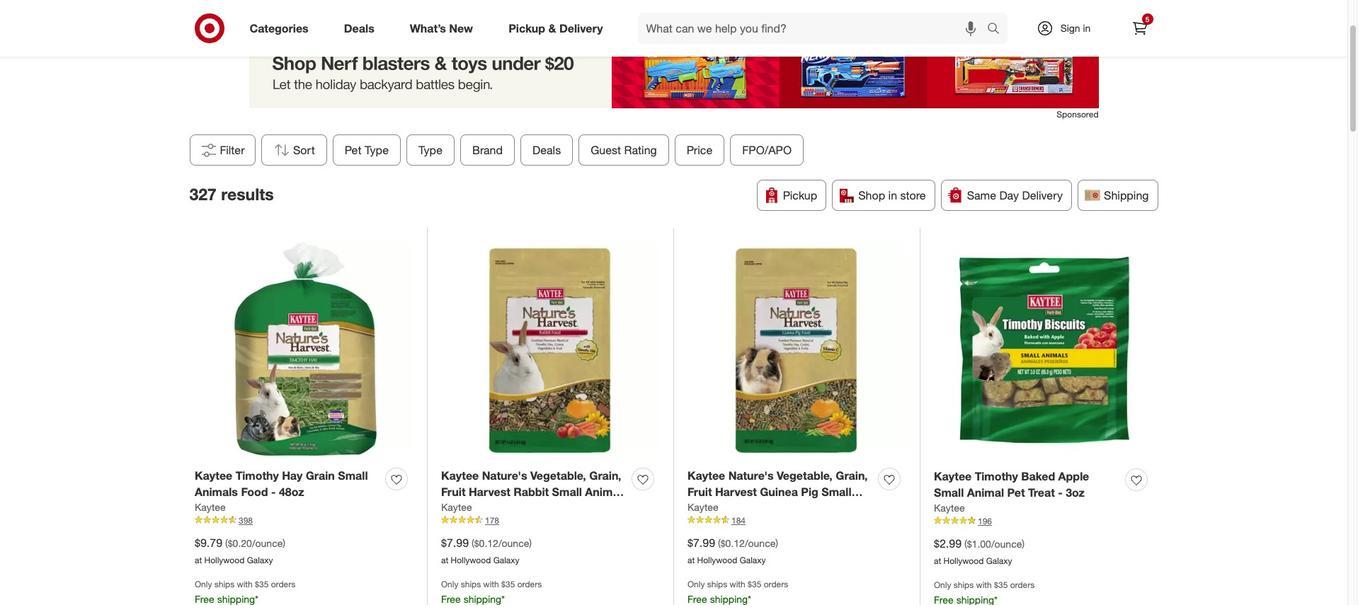 Task type: locate. For each thing, give the bounding box(es) containing it.
/ounce down the 184
[[745, 538, 776, 550]]

vegetable, inside kaytee nature's vegetable, grain, fruit harvest rabbit small animal food - 4lbs
[[531, 469, 587, 483]]

/ounce for food
[[252, 538, 283, 550]]

) down 178 link
[[530, 538, 532, 550]]

( for kaytee timothy hay grain small animals food - 48oz
[[225, 538, 228, 550]]

free
[[195, 593, 215, 606], [441, 593, 461, 606], [688, 593, 708, 606]]

* for food
[[255, 593, 259, 606]]

pickup inside 'button'
[[784, 188, 818, 203]]

0 horizontal spatial grain,
[[590, 469, 622, 483]]

categories link
[[238, 13, 326, 44]]

/ounce inside $9.79 ( $0.20 /ounce ) at hollywood galaxy
[[252, 538, 283, 550]]

pickup button
[[757, 180, 827, 211]]

*
[[255, 593, 259, 606], [502, 593, 505, 606], [748, 593, 752, 606]]

/ small animal supplies (327)
[[633, 2, 781, 16]]

small right the pig
[[822, 485, 852, 499]]

grain, for animal
[[590, 469, 622, 483]]

small up $2.99
[[935, 486, 965, 500]]

0 horizontal spatial nature's
[[482, 469, 528, 483]]

)
[[283, 538, 286, 550], [530, 538, 532, 550], [776, 538, 779, 550], [1023, 538, 1025, 550]]

1 horizontal spatial deals
[[533, 143, 561, 157]]

2 horizontal spatial free
[[688, 593, 708, 606]]

* for rabbit
[[502, 593, 505, 606]]

food inside kaytee nature's vegetable, grain, fruit harvest rabbit small animal food - 4lbs
[[441, 501, 468, 516]]

animal up 178 link
[[585, 485, 623, 499]]

galaxy inside $9.79 ( $0.20 /ounce ) at hollywood galaxy
[[247, 555, 273, 566]]

deals for deals button
[[533, 143, 561, 157]]

2 harvest from the left
[[716, 485, 757, 499]]

pet inside kaytee timothy baked apple small animal pet treat - 3oz
[[1008, 486, 1026, 500]]

small up 178 link
[[552, 485, 582, 499]]

48oz
[[279, 485, 304, 499]]

kaytee nature's vegetable, grain, fruit harvest guinea pig small animal food - 4lbs image
[[688, 242, 906, 460], [688, 242, 906, 460]]

only ships with $35 orders free shipping * for rabbit
[[441, 580, 542, 606]]

0 horizontal spatial $0.12
[[475, 538, 499, 550]]

* for guinea
[[748, 593, 752, 606]]

1 shipping from the left
[[217, 593, 255, 606]]

0 horizontal spatial harvest
[[469, 485, 511, 499]]

$0.12 for food
[[721, 538, 745, 550]]

1 horizontal spatial pet
[[1008, 486, 1026, 500]]

2 vegetable, from the left
[[777, 469, 833, 483]]

rabbit
[[514, 485, 549, 499]]

guest rating
[[591, 143, 657, 157]]

only for kaytee nature's vegetable, grain, fruit harvest rabbit small animal food - 4lbs
[[441, 580, 459, 591]]

at inside $9.79 ( $0.20 /ounce ) at hollywood galaxy
[[195, 555, 202, 566]]

1 $0.12 from the left
[[475, 538, 499, 550]]

184
[[732, 516, 746, 526]]

small inside kaytee nature's vegetable, grain, fruit harvest rabbit small animal food - 4lbs
[[552, 485, 582, 499]]

1 * from the left
[[255, 593, 259, 606]]

deals inside "link"
[[344, 21, 375, 35]]

$7.99 ( $0.12 /ounce ) at hollywood galaxy
[[441, 536, 532, 566], [688, 536, 779, 566]]

galaxy
[[247, 555, 273, 566], [494, 555, 520, 566], [740, 555, 766, 566], [987, 556, 1013, 567]]

) down 184 link on the bottom right of page
[[776, 538, 779, 550]]

2 grain, from the left
[[836, 469, 868, 483]]

orders down $9.79 ( $0.20 /ounce ) at hollywood galaxy
[[271, 580, 296, 591]]

2 horizontal spatial only ships with $35 orders free shipping *
[[688, 580, 789, 606]]

kaytee link for kaytee nature's vegetable, grain, fruit harvest rabbit small animal food - 4lbs
[[441, 501, 472, 515]]

1 vertical spatial in
[[889, 188, 898, 203]]

with down 178
[[484, 580, 499, 591]]

0 horizontal spatial only ships with $35 orders free shipping *
[[195, 580, 296, 606]]

0 horizontal spatial fruit
[[441, 485, 466, 499]]

pet type
[[345, 143, 389, 157]]

0 horizontal spatial type
[[365, 143, 389, 157]]

filter
[[220, 143, 245, 157]]

fruit
[[441, 485, 466, 499], [688, 485, 712, 499]]

1 horizontal spatial fruit
[[688, 485, 712, 499]]

animal left the 184
[[688, 501, 725, 516]]

kaytee inside kaytee timothy hay grain small animals food - 48oz
[[195, 469, 233, 483]]

2 $0.12 from the left
[[721, 538, 745, 550]]

pet right sort
[[345, 143, 361, 157]]

orders for food
[[271, 580, 296, 591]]

1 horizontal spatial 4lbs
[[766, 501, 788, 516]]

3 * from the left
[[748, 593, 752, 606]]

kaytee link
[[195, 501, 226, 515], [441, 501, 472, 515], [688, 501, 719, 515], [935, 501, 966, 516]]

nature's up rabbit
[[482, 469, 528, 483]]

pig
[[802, 485, 819, 499]]

kaytee inside kaytee nature's vegetable, grain, fruit harvest rabbit small animal food - 4lbs
[[441, 469, 479, 483]]

timothy left baked at the right
[[975, 470, 1019, 484]]

0 horizontal spatial 4lbs
[[479, 501, 502, 516]]

galaxy down $0.20
[[247, 555, 273, 566]]

1 horizontal spatial nature's
[[729, 469, 774, 483]]

) down 398 link
[[283, 538, 286, 550]]

$0.12 down the 184
[[721, 538, 745, 550]]

ships
[[215, 580, 235, 591], [461, 580, 481, 591], [708, 580, 728, 591], [954, 581, 974, 591]]

galaxy down 178
[[494, 555, 520, 566]]

grain, inside kaytee nature's vegetable, grain, fruit harvest rabbit small animal food - 4lbs
[[590, 469, 622, 483]]

orders for rabbit
[[518, 580, 542, 591]]

0 horizontal spatial pickup
[[509, 21, 546, 35]]

2 horizontal spatial food
[[728, 501, 755, 516]]

at for kaytee timothy baked apple small animal pet treat - 3oz
[[935, 556, 942, 567]]

shipping
[[217, 593, 255, 606], [464, 593, 502, 606], [710, 593, 748, 606]]

shipping for kaytee nature's vegetable, grain, fruit harvest rabbit small animal food - 4lbs
[[464, 593, 502, 606]]

with down $9.79 ( $0.20 /ounce ) at hollywood galaxy
[[237, 580, 253, 591]]

0 horizontal spatial free
[[195, 593, 215, 606]]

( inside $2.99 ( $1.00 /ounce ) at hollywood galaxy
[[965, 538, 968, 550]]

categories
[[250, 21, 309, 35]]

search button
[[981, 13, 1015, 47]]

galaxy down $1.00 on the bottom right of the page
[[987, 556, 1013, 567]]

0 horizontal spatial deals
[[344, 21, 375, 35]]

1 vegetable, from the left
[[531, 469, 587, 483]]

deals link
[[332, 13, 392, 44]]

animals
[[195, 485, 238, 499]]

kaytee timothy hay grain small animals food - 48oz image
[[195, 242, 413, 460], [195, 242, 413, 460]]

2 horizontal spatial shipping
[[710, 593, 748, 606]]

1 horizontal spatial only ships with $35 orders free shipping *
[[441, 580, 542, 606]]

type button
[[406, 135, 455, 166]]

398 link
[[195, 515, 413, 527]]

pickup down fpo/apo
[[784, 188, 818, 203]]

kaytee link for kaytee nature's vegetable, grain, fruit harvest guinea pig small animal food - 4lbs
[[688, 501, 719, 515]]

1 horizontal spatial pickup
[[784, 188, 818, 203]]

animal
[[671, 2, 705, 16], [585, 485, 623, 499], [968, 486, 1005, 500], [688, 501, 725, 516]]

0 vertical spatial pickup
[[509, 21, 546, 35]]

- inside kaytee nature's vegetable, grain, fruit harvest guinea pig small animal food - 4lbs
[[758, 501, 763, 516]]

deals for deals "link"
[[344, 21, 375, 35]]

/ounce
[[252, 538, 283, 550], [499, 538, 530, 550], [745, 538, 776, 550], [992, 538, 1023, 550]]

vegetable, for small
[[531, 469, 587, 483]]

1 vertical spatial pickup
[[784, 188, 818, 203]]

4lbs
[[479, 501, 502, 516], [766, 501, 788, 516]]

timothy
[[236, 469, 279, 483], [975, 470, 1019, 484]]

2 * from the left
[[502, 593, 505, 606]]

What can we help you find? suggestions appear below search field
[[638, 13, 991, 44]]

2 horizontal spatial *
[[748, 593, 752, 606]]

baked
[[1022, 470, 1056, 484]]

- left '48oz'
[[271, 485, 276, 499]]

0 horizontal spatial pet
[[345, 143, 361, 157]]

hollywood for kaytee nature's vegetable, grain, fruit harvest rabbit small animal food - 4lbs
[[451, 555, 491, 566]]

2 $7.99 ( $0.12 /ounce ) at hollywood galaxy from the left
[[688, 536, 779, 566]]

delivery inside button
[[1023, 188, 1064, 203]]

nature's up 'guinea'
[[729, 469, 774, 483]]

delivery for same day delivery
[[1023, 188, 1064, 203]]

orders down 184 link on the bottom right of page
[[764, 580, 789, 591]]

1 horizontal spatial delivery
[[1023, 188, 1064, 203]]

1 vertical spatial deals
[[533, 143, 561, 157]]

animal inside kaytee nature's vegetable, grain, fruit harvest rabbit small animal food - 4lbs
[[585, 485, 623, 499]]

vegetable,
[[531, 469, 587, 483], [777, 469, 833, 483]]

) for rabbit
[[530, 538, 532, 550]]

kaytee for kaytee nature's vegetable, grain, fruit harvest rabbit small animal food - 4lbs
[[441, 469, 479, 483]]

kaytee for kaytee timothy baked apple small animal pet treat - 3oz
[[935, 470, 972, 484]]

kaytee for kaytee timothy baked apple small animal pet treat - 3oz kaytee link
[[935, 502, 966, 514]]

nature's
[[482, 469, 528, 483], [729, 469, 774, 483]]

1 horizontal spatial timothy
[[975, 470, 1019, 484]]

hollywood inside $2.99 ( $1.00 /ounce ) at hollywood galaxy
[[944, 556, 984, 567]]

hollywood down $1.00 on the bottom right of the page
[[944, 556, 984, 567]]

only ships with $35 orders free shipping *
[[195, 580, 296, 606], [441, 580, 542, 606], [688, 580, 789, 606]]

same
[[968, 188, 997, 203]]

-
[[271, 485, 276, 499], [1059, 486, 1063, 500], [472, 501, 476, 516], [758, 501, 763, 516]]

vegetable, inside kaytee nature's vegetable, grain, fruit harvest guinea pig small animal food - 4lbs
[[777, 469, 833, 483]]

$35
[[255, 580, 269, 591], [502, 580, 515, 591], [748, 580, 762, 591], [995, 581, 1009, 591]]

food inside kaytee timothy hay grain small animals food - 48oz
[[241, 485, 268, 499]]

$7.99
[[441, 536, 469, 550], [688, 536, 716, 550]]

orders for guinea
[[764, 580, 789, 591]]

) inside $2.99 ( $1.00 /ounce ) at hollywood galaxy
[[1023, 538, 1025, 550]]

fruit inside kaytee nature's vegetable, grain, fruit harvest guinea pig small animal food - 4lbs
[[688, 485, 712, 499]]

harvest up 178
[[469, 485, 511, 499]]

- down 'guinea'
[[758, 501, 763, 516]]

pet left treat
[[1008, 486, 1026, 500]]

with
[[237, 580, 253, 591], [484, 580, 499, 591], [730, 580, 746, 591], [977, 581, 992, 591]]

0 vertical spatial delivery
[[560, 21, 603, 35]]

in left "store"
[[889, 188, 898, 203]]

vegetable, up rabbit
[[531, 469, 587, 483]]

with down the 184
[[730, 580, 746, 591]]

2 shipping from the left
[[464, 593, 502, 606]]

0 horizontal spatial food
[[241, 485, 268, 499]]

0 horizontal spatial vegetable,
[[531, 469, 587, 483]]

( for kaytee nature's vegetable, grain, fruit harvest rabbit small animal food - 4lbs
[[472, 538, 475, 550]]

1 vertical spatial delivery
[[1023, 188, 1064, 203]]

at for kaytee nature's vegetable, grain, fruit harvest rabbit small animal food - 4lbs
[[441, 555, 449, 566]]

1 horizontal spatial food
[[441, 501, 468, 516]]

pickup for pickup & delivery
[[509, 21, 546, 35]]

/ounce down 178
[[499, 538, 530, 550]]

1 only ships with $35 orders free shipping * from the left
[[195, 580, 296, 606]]

0 horizontal spatial in
[[889, 188, 898, 203]]

food
[[241, 485, 268, 499], [441, 501, 468, 516], [728, 501, 755, 516]]

hollywood down the 184
[[698, 555, 738, 566]]

1 horizontal spatial *
[[502, 593, 505, 606]]

1 horizontal spatial grain,
[[836, 469, 868, 483]]

with for guinea
[[730, 580, 746, 591]]

1 grain, from the left
[[590, 469, 622, 483]]

- inside kaytee timothy baked apple small animal pet treat - 3oz
[[1059, 486, 1063, 500]]

ships for kaytee timothy hay grain small animals food - 48oz
[[215, 580, 235, 591]]

shipping for kaytee timothy hay grain small animals food - 48oz
[[217, 593, 255, 606]]

0 horizontal spatial delivery
[[560, 21, 603, 35]]

0 vertical spatial pet
[[345, 143, 361, 157]]

2 type from the left
[[418, 143, 443, 157]]

$7.99 for animal
[[688, 536, 716, 550]]

$0.12 down 178
[[475, 538, 499, 550]]

$7.99 ( $0.12 /ounce ) at hollywood galaxy down the 184
[[688, 536, 779, 566]]

1 horizontal spatial free
[[441, 593, 461, 606]]

galaxy down the 184
[[740, 555, 766, 566]]

guest
[[591, 143, 621, 157]]

guest rating button
[[579, 135, 669, 166]]

- left 3oz
[[1059, 486, 1063, 500]]

kaytee nature's vegetable, grain, fruit harvest rabbit small animal food - 4lbs image
[[441, 242, 660, 460], [441, 242, 660, 460]]

orders down $2.99 ( $1.00 /ounce ) at hollywood galaxy
[[1011, 581, 1035, 591]]

timothy inside kaytee timothy hay grain small animals food - 48oz
[[236, 469, 279, 483]]

shop in store
[[859, 188, 927, 203]]

at
[[195, 555, 202, 566], [441, 555, 449, 566], [688, 555, 695, 566], [935, 556, 942, 567]]

only ships with $35 orders free shipping * for food
[[195, 580, 296, 606]]

1 $7.99 ( $0.12 /ounce ) at hollywood galaxy from the left
[[441, 536, 532, 566]]

2 nature's from the left
[[729, 469, 774, 483]]

grain, inside kaytee nature's vegetable, grain, fruit harvest guinea pig small animal food - 4lbs
[[836, 469, 868, 483]]

shipping
[[1105, 188, 1150, 203]]

grain, for small
[[836, 469, 868, 483]]

1 harvest from the left
[[469, 485, 511, 499]]

1 horizontal spatial shipping
[[464, 593, 502, 606]]

at for kaytee timothy hay grain small animals food - 48oz
[[195, 555, 202, 566]]

sort button
[[261, 135, 327, 166]]

( inside $9.79 ( $0.20 /ounce ) at hollywood galaxy
[[225, 538, 228, 550]]

harvest up the 184
[[716, 485, 757, 499]]

1 4lbs from the left
[[479, 501, 502, 516]]

2 free from the left
[[441, 593, 461, 606]]

harvest inside kaytee nature's vegetable, grain, fruit harvest rabbit small animal food - 4lbs
[[469, 485, 511, 499]]

0 horizontal spatial timothy
[[236, 469, 279, 483]]

1 vertical spatial pet
[[1008, 486, 1026, 500]]

1 nature's from the left
[[482, 469, 528, 483]]

0 horizontal spatial shipping
[[217, 593, 255, 606]]

deals
[[344, 21, 375, 35], [533, 143, 561, 157]]

$7.99 ( $0.12 /ounce ) at hollywood galaxy down 178
[[441, 536, 532, 566]]

type left brand button
[[418, 143, 443, 157]]

1 horizontal spatial $7.99 ( $0.12 /ounce ) at hollywood galaxy
[[688, 536, 779, 566]]

1 horizontal spatial harvest
[[716, 485, 757, 499]]

animal up 196
[[968, 486, 1005, 500]]

vegetable, up the pig
[[777, 469, 833, 483]]

harvest inside kaytee nature's vegetable, grain, fruit harvest guinea pig small animal food - 4lbs
[[716, 485, 757, 499]]

/ounce down 398 at left bottom
[[252, 538, 283, 550]]

1 $7.99 from the left
[[441, 536, 469, 550]]

) inside $9.79 ( $0.20 /ounce ) at hollywood galaxy
[[283, 538, 286, 550]]

kaytee timothy baked apple small animal pet treat - 3oz
[[935, 470, 1090, 500]]

pet type button
[[333, 135, 401, 166]]

pickup & delivery link
[[497, 13, 621, 44]]

0 horizontal spatial $7.99 ( $0.12 /ounce ) at hollywood galaxy
[[441, 536, 532, 566]]

kaytee
[[195, 469, 233, 483], [441, 469, 479, 483], [688, 469, 726, 483], [935, 470, 972, 484], [195, 501, 226, 513], [441, 501, 472, 513], [688, 501, 719, 513], [935, 502, 966, 514]]

shipping for kaytee nature's vegetable, grain, fruit harvest guinea pig small animal food - 4lbs
[[710, 593, 748, 606]]

galaxy inside $2.99 ( $1.00 /ounce ) at hollywood galaxy
[[987, 556, 1013, 567]]

timothy left hay
[[236, 469, 279, 483]]

deals inside button
[[533, 143, 561, 157]]

search
[[981, 22, 1015, 37]]

0 horizontal spatial *
[[255, 593, 259, 606]]

delivery right "&"
[[560, 21, 603, 35]]

1 horizontal spatial $0.12
[[721, 538, 745, 550]]

1 horizontal spatial type
[[418, 143, 443, 157]]

food inside kaytee nature's vegetable, grain, fruit harvest guinea pig small animal food - 4lbs
[[728, 501, 755, 516]]

only ships with $35 orders
[[935, 581, 1035, 591]]

timothy for pet
[[975, 470, 1019, 484]]

0 vertical spatial deals
[[344, 21, 375, 35]]

hollywood
[[204, 555, 245, 566], [451, 555, 491, 566], [698, 555, 738, 566], [944, 556, 984, 567]]

$0.12 for -
[[475, 538, 499, 550]]

in inside button
[[889, 188, 898, 203]]

only for kaytee timothy hay grain small animals food - 48oz
[[195, 580, 212, 591]]

3 free from the left
[[688, 593, 708, 606]]

/ounce for guinea
[[745, 538, 776, 550]]

1 horizontal spatial vegetable,
[[777, 469, 833, 483]]

1 fruit from the left
[[441, 485, 466, 499]]

- left 178
[[472, 501, 476, 516]]

small
[[640, 2, 668, 16], [338, 469, 368, 483], [552, 485, 582, 499], [822, 485, 852, 499], [935, 486, 965, 500]]

3 shipping from the left
[[710, 593, 748, 606]]

hollywood down 178
[[451, 555, 491, 566]]

delivery right day at the right top of page
[[1023, 188, 1064, 203]]

0 horizontal spatial $7.99
[[441, 536, 469, 550]]

) for food
[[283, 538, 286, 550]]

free for kaytee nature's vegetable, grain, fruit harvest guinea pig small animal food - 4lbs
[[688, 593, 708, 606]]

kaytee for kaytee timothy hay grain small animals food - 48oz kaytee link
[[195, 501, 226, 513]]

nature's inside kaytee nature's vegetable, grain, fruit harvest rabbit small animal food - 4lbs
[[482, 469, 528, 483]]

grain,
[[590, 469, 622, 483], [836, 469, 868, 483]]

pickup left "&"
[[509, 21, 546, 35]]

3 only ships with $35 orders free shipping * from the left
[[688, 580, 789, 606]]

at inside $2.99 ( $1.00 /ounce ) at hollywood galaxy
[[935, 556, 942, 567]]

kaytee inside kaytee nature's vegetable, grain, fruit harvest guinea pig small animal food - 4lbs
[[688, 469, 726, 483]]

184 link
[[688, 515, 906, 527]]

kaytee timothy baked apple small animal pet treat - 3oz image
[[935, 242, 1153, 461], [935, 242, 1153, 461]]

pet
[[345, 143, 361, 157], [1008, 486, 1026, 500]]

nature's inside kaytee nature's vegetable, grain, fruit harvest guinea pig small animal food - 4lbs
[[729, 469, 774, 483]]

1 horizontal spatial in
[[1084, 22, 1091, 34]]

what's
[[410, 21, 446, 35]]

- inside kaytee timothy hay grain small animals food - 48oz
[[271, 485, 276, 499]]

deals left guest
[[533, 143, 561, 157]]

2 only ships with $35 orders free shipping * from the left
[[441, 580, 542, 606]]

timothy inside kaytee timothy baked apple small animal pet treat - 3oz
[[975, 470, 1019, 484]]

kaytee for kaytee nature's vegetable, grain, fruit harvest rabbit small animal food - 4lbs's kaytee link
[[441, 501, 472, 513]]

deals button
[[520, 135, 573, 166]]

type inside pet type button
[[365, 143, 389, 157]]

) down 196 link
[[1023, 538, 1025, 550]]

1 type from the left
[[365, 143, 389, 157]]

deals left the what's
[[344, 21, 375, 35]]

/ounce inside $2.99 ( $1.00 /ounce ) at hollywood galaxy
[[992, 538, 1023, 550]]

2 $7.99 from the left
[[688, 536, 716, 550]]

2 4lbs from the left
[[766, 501, 788, 516]]

/ounce down 196
[[992, 538, 1023, 550]]

2 fruit from the left
[[688, 485, 712, 499]]

small right grain at left
[[338, 469, 368, 483]]

fruit inside kaytee nature's vegetable, grain, fruit harvest rabbit small animal food - 4lbs
[[441, 485, 466, 499]]

rating
[[624, 143, 657, 157]]

galaxy for pet
[[987, 556, 1013, 567]]

(
[[225, 538, 228, 550], [472, 538, 475, 550], [718, 538, 721, 550], [965, 538, 968, 550]]

same day delivery button
[[941, 180, 1073, 211]]

hollywood for kaytee timothy baked apple small animal pet treat - 3oz
[[944, 556, 984, 567]]

1 free from the left
[[195, 593, 215, 606]]

0 vertical spatial in
[[1084, 22, 1091, 34]]

pickup for pickup
[[784, 188, 818, 203]]

1 horizontal spatial $7.99
[[688, 536, 716, 550]]

type left "type" button
[[365, 143, 389, 157]]

hollywood down $0.20
[[204, 555, 245, 566]]

hollywood inside $9.79 ( $0.20 /ounce ) at hollywood galaxy
[[204, 555, 245, 566]]

( for kaytee timothy baked apple small animal pet treat - 3oz
[[965, 538, 968, 550]]

in right sign
[[1084, 22, 1091, 34]]

kaytee for kaytee nature's vegetable, grain, fruit harvest guinea pig small animal food - 4lbs
[[688, 469, 726, 483]]

orders down 178 link
[[518, 580, 542, 591]]

kaytee inside kaytee timothy baked apple small animal pet treat - 3oz
[[935, 470, 972, 484]]

with for food
[[237, 580, 253, 591]]



Task type: vqa. For each thing, say whether or not it's contained in the screenshot.
8- inside the best-selling gifts for ages 8-10 years
no



Task type: describe. For each thing, give the bounding box(es) containing it.
in for shop
[[889, 188, 898, 203]]

/ounce for rabbit
[[499, 538, 530, 550]]

$35 for rabbit
[[502, 580, 515, 591]]

hollywood for kaytee timothy hay grain small animals food - 48oz
[[204, 555, 245, 566]]

$35 for food
[[255, 580, 269, 591]]

at for kaytee nature's vegetable, grain, fruit harvest guinea pig small animal food - 4lbs
[[688, 555, 695, 566]]

sign
[[1061, 22, 1081, 34]]

harvest for -
[[469, 485, 511, 499]]

pickup & delivery
[[509, 21, 603, 35]]

sign in link
[[1025, 13, 1113, 44]]

398
[[239, 516, 253, 526]]

(327)
[[756, 2, 781, 16]]

$0.20
[[228, 538, 252, 550]]

kaytee link for kaytee timothy baked apple small animal pet treat - 3oz
[[935, 501, 966, 516]]

327 results
[[190, 184, 274, 204]]

4lbs inside kaytee nature's vegetable, grain, fruit harvest rabbit small animal food - 4lbs
[[479, 501, 502, 516]]

shop in store button
[[833, 180, 936, 211]]

$2.99
[[935, 537, 962, 551]]

nature's for guinea
[[729, 469, 774, 483]]

brand button
[[460, 135, 515, 166]]

ships for kaytee nature's vegetable, grain, fruit harvest guinea pig small animal food - 4lbs
[[708, 580, 728, 591]]

$9.79 ( $0.20 /ounce ) at hollywood galaxy
[[195, 536, 286, 566]]

only for kaytee nature's vegetable, grain, fruit harvest guinea pig small animal food - 4lbs
[[688, 580, 705, 591]]

$9.79
[[195, 536, 223, 550]]

kaytee nature's vegetable, grain, fruit harvest guinea pig small animal food - 4lbs link
[[688, 468, 873, 516]]

3oz
[[1066, 486, 1085, 500]]

shop
[[859, 188, 886, 203]]

small inside kaytee timothy baked apple small animal pet treat - 3oz
[[935, 486, 965, 500]]

grain
[[306, 469, 335, 483]]

178 link
[[441, 515, 660, 527]]

galaxy for rabbit
[[494, 555, 520, 566]]

$7.99 ( $0.12 /ounce ) at hollywood galaxy for food
[[688, 536, 779, 566]]

galaxy for guinea
[[740, 555, 766, 566]]

kaytee for kaytee timothy hay grain small animals food - 48oz
[[195, 469, 233, 483]]

$35 for guinea
[[748, 580, 762, 591]]

$2.99 ( $1.00 /ounce ) at hollywood galaxy
[[935, 537, 1025, 567]]

animal inside kaytee timothy baked apple small animal pet treat - 3oz
[[968, 486, 1005, 500]]

$7.99 for food
[[441, 536, 469, 550]]

day
[[1000, 188, 1020, 203]]

with for rabbit
[[484, 580, 499, 591]]

fruit for food
[[441, 485, 466, 499]]

treat
[[1029, 486, 1056, 500]]

store
[[901, 188, 927, 203]]

fruit for animal
[[688, 485, 712, 499]]

supplies
[[709, 2, 753, 16]]

same day delivery
[[968, 188, 1064, 203]]

sign in
[[1061, 22, 1091, 34]]

animal left the supplies
[[671, 2, 705, 16]]

sponsored
[[1057, 109, 1099, 120]]

filter button
[[190, 135, 256, 166]]

kaytee nature's vegetable, grain, fruit harvest rabbit small animal food - 4lbs link
[[441, 468, 626, 516]]

in for sign
[[1084, 22, 1091, 34]]

kaytee timothy baked apple small animal pet treat - 3oz link
[[935, 469, 1120, 501]]

guinea
[[760, 485, 798, 499]]

ships for kaytee nature's vegetable, grain, fruit harvest rabbit small animal food - 4lbs
[[461, 580, 481, 591]]

kaytee for kaytee link for kaytee nature's vegetable, grain, fruit harvest guinea pig small animal food - 4lbs
[[688, 501, 719, 513]]

free for kaytee nature's vegetable, grain, fruit harvest rabbit small animal food - 4lbs
[[441, 593, 461, 606]]

kaytee timothy hay grain small animals food - 48oz link
[[195, 468, 380, 501]]

kaytee nature's vegetable, grain, fruit harvest guinea pig small animal food - 4lbs
[[688, 469, 868, 516]]

sort
[[293, 143, 315, 157]]

vegetable, for pig
[[777, 469, 833, 483]]

( for kaytee nature's vegetable, grain, fruit harvest guinea pig small animal food - 4lbs
[[718, 538, 721, 550]]

$7.99 ( $0.12 /ounce ) at hollywood galaxy for -
[[441, 536, 532, 566]]

with down $2.99 ( $1.00 /ounce ) at hollywood galaxy
[[977, 581, 992, 591]]

what's new
[[410, 21, 473, 35]]

small inside kaytee timothy hay grain small animals food - 48oz
[[338, 469, 368, 483]]

hay
[[282, 469, 303, 483]]

pet inside button
[[345, 143, 361, 157]]

shipping button
[[1078, 180, 1159, 211]]

&
[[549, 21, 557, 35]]

5 link
[[1125, 13, 1156, 44]]

fpo/apo button
[[730, 135, 804, 166]]

/ounce for pet
[[992, 538, 1023, 550]]

brand
[[472, 143, 503, 157]]

- inside kaytee nature's vegetable, grain, fruit harvest rabbit small animal food - 4lbs
[[472, 501, 476, 516]]

kaytee timothy hay grain small animals food - 48oz
[[195, 469, 368, 499]]

5
[[1146, 15, 1150, 23]]

nature's for rabbit
[[482, 469, 528, 483]]

hollywood for kaytee nature's vegetable, grain, fruit harvest guinea pig small animal food - 4lbs
[[698, 555, 738, 566]]

price
[[687, 143, 713, 157]]

animal inside kaytee nature's vegetable, grain, fruit harvest guinea pig small animal food - 4lbs
[[688, 501, 725, 516]]

timothy for food
[[236, 469, 279, 483]]

) for guinea
[[776, 538, 779, 550]]

advertisement region
[[249, 37, 1099, 108]]

small right /
[[640, 2, 668, 16]]

) for pet
[[1023, 538, 1025, 550]]

/
[[633, 2, 637, 16]]

price button
[[675, 135, 725, 166]]

apple
[[1059, 470, 1090, 484]]

178
[[485, 516, 500, 526]]

galaxy for food
[[247, 555, 273, 566]]

kaytee link for kaytee timothy hay grain small animals food - 48oz
[[195, 501, 226, 515]]

kaytee nature's vegetable, grain, fruit harvest rabbit small animal food - 4lbs
[[441, 469, 623, 516]]

fpo/apo
[[742, 143, 792, 157]]

results
[[221, 184, 274, 204]]

196
[[978, 516, 993, 527]]

$1.00
[[968, 538, 992, 550]]

what's new link
[[398, 13, 491, 44]]

harvest for food
[[716, 485, 757, 499]]

196 link
[[935, 516, 1153, 528]]

327
[[190, 184, 217, 204]]

small inside kaytee nature's vegetable, grain, fruit harvest guinea pig small animal food - 4lbs
[[822, 485, 852, 499]]

free for kaytee timothy hay grain small animals food - 48oz
[[195, 593, 215, 606]]

delivery for pickup & delivery
[[560, 21, 603, 35]]

only ships with $35 orders free shipping * for guinea
[[688, 580, 789, 606]]

new
[[449, 21, 473, 35]]

type inside "type" button
[[418, 143, 443, 157]]

4lbs inside kaytee nature's vegetable, grain, fruit harvest guinea pig small animal food - 4lbs
[[766, 501, 788, 516]]



